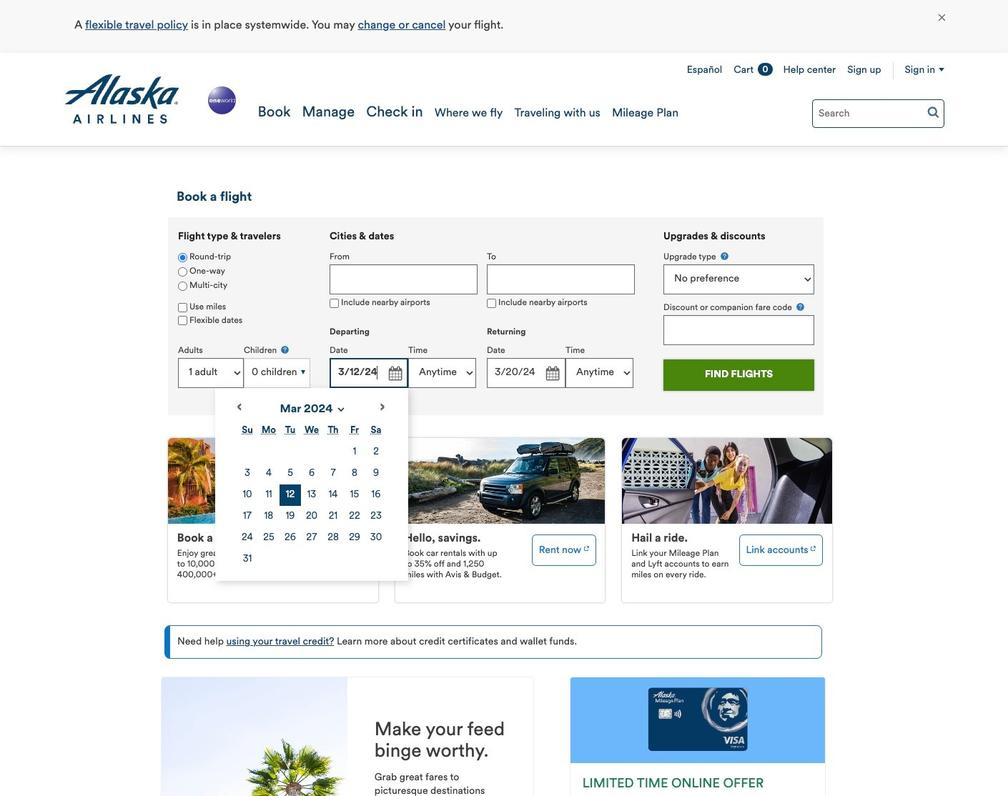 Task type: describe. For each thing, give the bounding box(es) containing it.
header nav bar navigation
[[0, 53, 1008, 147]]

photo of an suv driving towards a mountain image
[[395, 438, 605, 524]]

alaska airlines logo image
[[64, 74, 180, 124]]

some kids opening a door image
[[622, 438, 832, 524]]

photo of a hotel with a swimming pool and palm trees image
[[168, 438, 378, 524]]

search button image
[[927, 106, 939, 118]]

4 row from the top
[[237, 506, 387, 528]]

book rides image
[[811, 541, 816, 553]]

1   radio from the top
[[178, 267, 187, 276]]

  radio
[[178, 253, 187, 262]]

2 row from the top
[[237, 463, 387, 485]]



Task type: locate. For each thing, give the bounding box(es) containing it.
oneworld logo image
[[205, 84, 238, 117]]

None checkbox
[[487, 299, 496, 308], [178, 316, 187, 326], [487, 299, 496, 308], [178, 316, 187, 326]]

0 vertical spatial   radio
[[178, 267, 187, 276]]

2   radio from the top
[[178, 281, 187, 291]]

book a stay image
[[357, 541, 362, 553]]

1 vertical spatial   radio
[[178, 281, 187, 291]]

1 open datepicker image from the left
[[385, 364, 405, 384]]

0 horizontal spatial open datepicker image
[[385, 364, 405, 384]]

None text field
[[330, 265, 478, 295], [487, 265, 635, 295], [330, 265, 478, 295], [487, 265, 635, 295]]

2 open datepicker image from the left
[[542, 364, 562, 384]]

1 horizontal spatial open datepicker image
[[542, 364, 562, 384]]

rent now image
[[584, 541, 589, 553]]

cell
[[344, 442, 365, 463], [365, 442, 387, 463], [237, 463, 258, 485], [258, 463, 280, 485], [280, 463, 301, 485], [301, 463, 322, 485], [322, 463, 344, 485], [344, 463, 365, 485], [365, 463, 387, 485], [237, 485, 258, 506], [258, 485, 280, 506], [280, 485, 301, 506], [301, 485, 322, 506], [322, 485, 344, 506], [344, 485, 365, 506], [365, 485, 387, 506], [237, 506, 258, 528], [258, 506, 280, 528], [280, 506, 301, 528], [301, 506, 322, 528], [322, 506, 344, 528], [344, 506, 365, 528], [365, 506, 387, 528], [237, 528, 258, 549], [258, 528, 280, 549], [280, 528, 301, 549], [301, 528, 322, 549], [322, 528, 344, 549], [344, 528, 365, 549], [365, 528, 387, 549], [237, 549, 258, 570]]

1 row from the top
[[237, 442, 387, 463]]

option group
[[178, 251, 310, 294]]

3 row from the top
[[237, 485, 387, 506]]

open datepicker image
[[385, 364, 405, 384], [542, 364, 562, 384]]

None checkbox
[[330, 299, 339, 308]]

Search text field
[[812, 99, 944, 128]]

None submit
[[663, 359, 814, 391]]

  radio
[[178, 267, 187, 276], [178, 281, 187, 291]]

None text field
[[663, 315, 814, 345], [330, 358, 408, 388], [487, 358, 566, 388], [663, 315, 814, 345], [330, 358, 408, 388], [487, 358, 566, 388]]

5 row from the top
[[237, 528, 387, 549]]

  checkbox
[[178, 303, 187, 312]]

group
[[168, 217, 320, 407], [215, 232, 644, 581], [663, 251, 814, 345]]

row
[[237, 442, 387, 463], [237, 463, 387, 485], [237, 485, 387, 506], [237, 506, 387, 528], [237, 528, 387, 549]]

grid
[[237, 420, 387, 570]]



Task type: vqa. For each thing, say whether or not it's contained in the screenshot.
check in
no



